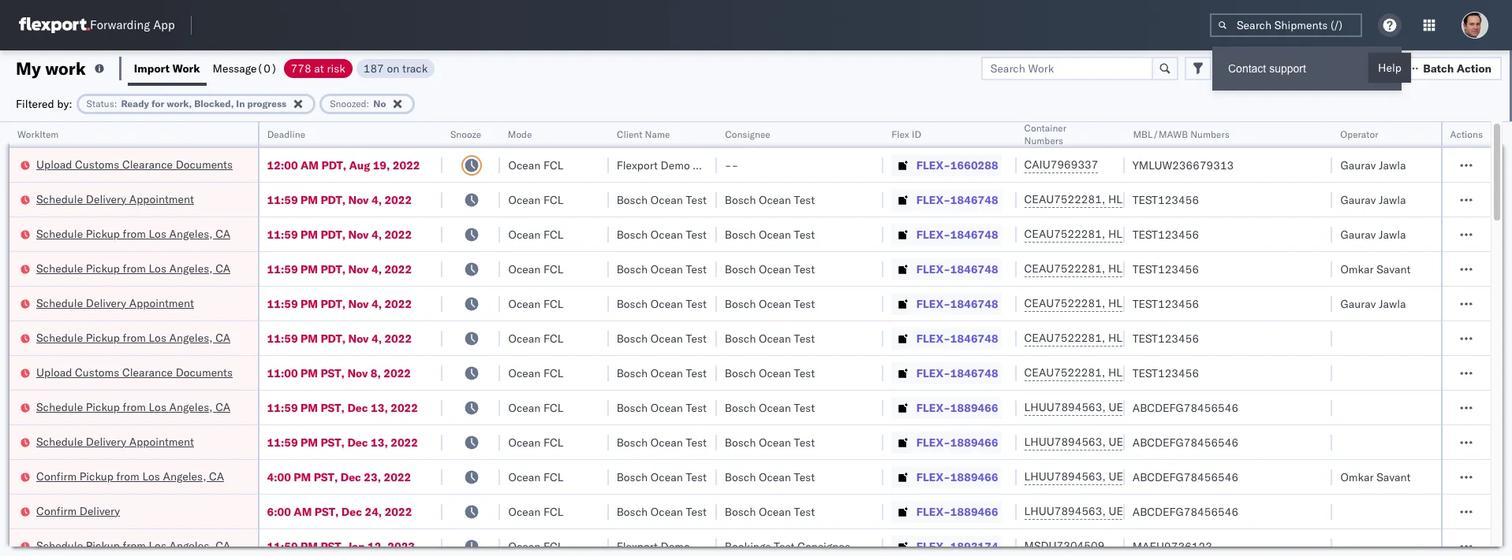 Task type: vqa. For each thing, say whether or not it's contained in the screenshot.
first FCL from the bottom of the page
yes



Task type: describe. For each thing, give the bounding box(es) containing it.
5 hlxu8034992 from the top
[[1192, 331, 1269, 346]]

numbers for mbl/mawb numbers
[[1190, 129, 1229, 140]]

id
[[911, 129, 921, 140]]

resize handle column header for deadline
[[423, 122, 442, 557]]

schedule for 11:59 pm pst, dec 13, 2022's schedule delivery appointment button
[[36, 435, 83, 449]]

4 schedule pickup from los angeles, ca button from the top
[[36, 400, 230, 417]]

deadline
[[267, 129, 305, 140]]

4 hlxu6269489, from the top
[[1108, 297, 1189, 311]]

778 at risk
[[291, 61, 345, 75]]

client
[[617, 129, 642, 140]]

2 hlxu8034992 from the top
[[1192, 227, 1269, 241]]

pdt, for 1st schedule pickup from los angeles, ca button
[[321, 228, 346, 242]]

1 4, from the top
[[372, 193, 382, 207]]

1 upload customs clearance documents link from the top
[[36, 157, 233, 172]]

pickup for 2nd schedule pickup from los angeles, ca button from the top
[[86, 262, 120, 276]]

6:00
[[267, 505, 291, 519]]

5 schedule pickup from los angeles, ca link from the top
[[36, 538, 230, 554]]

work,
[[167, 97, 192, 109]]

status : ready for work, blocked, in progress
[[86, 97, 287, 109]]

deadline button
[[259, 125, 426, 141]]

on
[[387, 61, 399, 75]]

container
[[1024, 122, 1067, 134]]

2 customs from the top
[[75, 366, 119, 380]]

delivery for 3rd schedule delivery appointment button from the bottom of the page
[[86, 192, 126, 206]]

Search Work text field
[[981, 56, 1153, 80]]

4 11:59 pm pdt, nov 4, 2022 from the top
[[267, 297, 412, 311]]

ceau7522281, for second 'schedule pickup from los angeles, ca' link
[[1024, 262, 1105, 276]]

4:00
[[267, 471, 291, 485]]

4 schedule pickup from los angeles, ca link from the top
[[36, 400, 230, 415]]

flexport demo consignee for bookings
[[617, 540, 746, 554]]

contact
[[1228, 62, 1266, 75]]

angeles, for 1st 'schedule pickup from los angeles, ca' link from the top
[[169, 227, 213, 241]]

3 hlxu8034992 from the top
[[1192, 262, 1269, 276]]

delivery for 11:59 pm pdt, nov 4, 2022's schedule delivery appointment button
[[86, 296, 126, 310]]

2 gaurav jawla from the top
[[1341, 193, 1406, 207]]

13, for schedule pickup from los angeles, ca
[[371, 401, 388, 415]]

1 schedule pickup from los angeles, ca link from the top
[[36, 226, 230, 242]]

file
[[1242, 61, 1262, 75]]

msdu7304509
[[1024, 540, 1105, 554]]

dec down 11:00 pm pst, nov 8, 2022
[[347, 401, 368, 415]]

container numbers button
[[1017, 119, 1109, 148]]

778
[[291, 61, 311, 75]]

12:00
[[267, 158, 298, 172]]

ca for 5th schedule pickup from los angeles, ca button from the top of the page
[[216, 539, 230, 553]]

1 schedule pickup from los angeles, ca from the top
[[36, 227, 230, 241]]

(0)
[[257, 61, 277, 75]]

los for 4th schedule pickup from los angeles, ca button from the top
[[149, 400, 166, 415]]

2 documents from the top
[[176, 366, 233, 380]]

schedule for 5th schedule pickup from los angeles, ca button from the top of the page
[[36, 539, 83, 553]]

4 ceau7522281, from the top
[[1024, 297, 1105, 311]]

schedule for 2nd schedule pickup from los angeles, ca button from the top
[[36, 262, 83, 276]]

10 resize handle column header from the left
[[1422, 122, 1441, 557]]

187
[[363, 61, 384, 75]]

8 11:59 from the top
[[267, 540, 298, 554]]

5 schedule pickup from los angeles, ca button from the top
[[36, 538, 230, 556]]

test123456 for 3rd 'schedule pickup from los angeles, ca' link
[[1133, 332, 1199, 346]]

2 hlxu6269489, from the top
[[1108, 227, 1189, 241]]

4 flex- from the top
[[917, 262, 951, 277]]

caiu7969337
[[1024, 158, 1099, 172]]

2 flex-1889466 from the top
[[917, 436, 998, 450]]

consignee button
[[717, 125, 868, 141]]

3 lhuu7894563, uetu5238478 from the top
[[1024, 470, 1186, 484]]

4, for 1st 'schedule pickup from los angeles, ca' link from the top
[[372, 228, 382, 242]]

forwarding app
[[90, 18, 175, 33]]

2 flex- from the top
[[917, 193, 951, 207]]

schedule delivery appointment button for 11:59 pm pdt, nov 4, 2022
[[36, 295, 194, 313]]

mbl/mawb
[[1133, 129, 1188, 140]]

test123456 for 1st 'schedule pickup from los angeles, ca' link from the top
[[1133, 228, 1199, 242]]

confirm delivery link
[[36, 504, 120, 519]]

file exception
[[1242, 61, 1316, 75]]

19,
[[373, 158, 390, 172]]

: for snoozed
[[367, 97, 369, 109]]

2 lhuu7894563, uetu5238478 from the top
[[1024, 435, 1186, 450]]

1846748 for 3rd 'schedule pickup from los angeles, ca' link
[[950, 332, 998, 346]]

1 hlxu6269489, from the top
[[1108, 192, 1189, 207]]

12,
[[368, 540, 385, 554]]

1660288
[[950, 158, 998, 172]]

3 hlxu6269489, from the top
[[1108, 262, 1189, 276]]

3 schedule pickup from los angeles, ca link from the top
[[36, 330, 230, 346]]

work
[[45, 57, 86, 79]]

workitem button
[[9, 125, 242, 141]]

actions
[[1450, 129, 1483, 140]]

11:00 pm pst, nov 8, 2022
[[267, 366, 411, 381]]

bookings test consignee
[[725, 540, 851, 554]]

11:59 pm pst, jan 12, 2023
[[267, 540, 415, 554]]

work
[[172, 61, 200, 75]]

flexport for bookings test consignee
[[617, 540, 658, 554]]

contact support
[[1228, 62, 1306, 75]]

delivery for 11:59 pm pst, dec 13, 2022's schedule delivery appointment button
[[86, 435, 126, 449]]

4 flex-1889466 from the top
[[917, 505, 998, 519]]

resize handle column header for mode
[[590, 122, 609, 557]]

1 flex-1889466 from the top
[[917, 401, 998, 415]]

4 1889466 from the top
[[950, 505, 998, 519]]

6 hlxu6269489, from the top
[[1108, 366, 1189, 380]]

1 11:59 from the top
[[267, 193, 298, 207]]

12 flex- from the top
[[917, 540, 951, 554]]

11:59 pm pst, dec 13, 2022 for schedule pickup from los angeles, ca
[[267, 401, 418, 415]]

7 11:59 from the top
[[267, 436, 298, 450]]

ca for 2nd schedule pickup from los angeles, ca button from the top
[[216, 262, 230, 276]]

6:00 am pst, dec 24, 2022
[[267, 505, 412, 519]]

3 abcdefg78456546 from the top
[[1133, 471, 1239, 485]]

pdt, for 11:59 pm pdt, nov 4, 2022's schedule delivery appointment button
[[321, 297, 346, 311]]

exception
[[1264, 61, 1316, 75]]

5 flex- from the top
[[917, 297, 951, 311]]

1 flex- from the top
[[917, 158, 951, 172]]

help
[[1378, 61, 1402, 75]]

1 uetu5238478 from the top
[[1109, 401, 1186, 415]]

from for confirm pickup from los angeles, ca link
[[116, 470, 139, 484]]

batch
[[1423, 61, 1454, 75]]

187 on track
[[363, 61, 428, 75]]

3 fcl from the top
[[544, 228, 564, 242]]

batch action button
[[1399, 56, 1502, 80]]

pdt, for 3rd schedule pickup from los angeles, ca button from the bottom of the page
[[321, 332, 346, 346]]

4 jawla from the top
[[1379, 297, 1406, 311]]

1 - from the left
[[725, 158, 732, 172]]

no
[[373, 97, 386, 109]]

consignee inside button
[[725, 129, 770, 140]]

pst, up 6:00 am pst, dec 24, 2022
[[314, 471, 338, 485]]

ready
[[121, 97, 149, 109]]

pickup for confirm pickup from los angeles, ca button
[[79, 470, 114, 484]]

3 ocean fcl from the top
[[508, 228, 564, 242]]

confirm pickup from los angeles, ca button
[[36, 469, 224, 486]]

from for 2nd 'schedule pickup from los angeles, ca' link from the bottom
[[123, 400, 146, 415]]

confirm pickup from los angeles, ca link
[[36, 469, 224, 485]]

6 fcl from the top
[[544, 332, 564, 346]]

progress
[[247, 97, 287, 109]]

pickup for 4th schedule pickup from los angeles, ca button from the top
[[86, 400, 120, 415]]

pickup for 1st schedule pickup from los angeles, ca button
[[86, 227, 120, 241]]

confirm delivery
[[36, 504, 120, 519]]

11 fcl from the top
[[544, 505, 564, 519]]

3 resize handle column header from the left
[[482, 122, 501, 557]]

pickup for 5th schedule pickup from los angeles, ca button from the top of the page
[[86, 539, 120, 553]]

flex id button
[[883, 125, 1001, 141]]

ceau7522281, for 1st the upload customs clearance documents link from the bottom
[[1024, 366, 1105, 380]]

11:59 pm pst, dec 13, 2022 for schedule delivery appointment
[[267, 436, 418, 450]]

mode
[[508, 129, 533, 140]]

batch action
[[1423, 61, 1492, 75]]

message
[[213, 61, 257, 75]]

4 test123456 from the top
[[1133, 297, 1199, 311]]

confirm delivery button
[[36, 504, 120, 521]]

1 lhuu7894563, from the top
[[1024, 401, 1106, 415]]

4 flex-1846748 from the top
[[917, 297, 998, 311]]

11:59 pm pdt, nov 4, 2022 for 3rd 'schedule pickup from los angeles, ca' link
[[267, 332, 412, 346]]

nov for second 'schedule pickup from los angeles, ca' link
[[348, 262, 369, 277]]

from for second 'schedule pickup from los angeles, ca' link
[[123, 262, 146, 276]]

3 gaurav jawla from the top
[[1341, 228, 1406, 242]]

import work button
[[128, 50, 206, 86]]

12:00 am pdt, aug 19, 2022
[[267, 158, 420, 172]]

3 1889466 from the top
[[950, 471, 998, 485]]

2 contact support button from the top
[[1213, 53, 1402, 84]]

resize handle column header for client name
[[698, 122, 717, 557]]

schedule delivery appointment link for 11:59 pm pst, dec 13, 2022
[[36, 434, 194, 450]]

message (0)
[[213, 61, 277, 75]]

los for 1st schedule pickup from los angeles, ca button
[[149, 227, 166, 241]]

8 fcl from the top
[[544, 401, 564, 415]]

1 hlxu8034992 from the top
[[1192, 192, 1269, 207]]

support
[[1269, 62, 1306, 75]]

1893174
[[950, 540, 998, 554]]

snoozed : no
[[330, 97, 386, 109]]

1 schedule delivery appointment link from the top
[[36, 191, 194, 207]]

pm for 11:59 pm pst, dec 13, 2022's schedule delivery appointment button
[[301, 436, 318, 450]]

ymluw236679313
[[1133, 158, 1234, 172]]

1 appointment from the top
[[129, 192, 194, 206]]

8,
[[371, 366, 381, 381]]

status
[[86, 97, 114, 109]]

4 lhuu7894563, from the top
[[1024, 505, 1106, 519]]

flexport. image
[[19, 17, 90, 33]]

schedule for 3rd schedule pickup from los angeles, ca button from the bottom of the page
[[36, 331, 83, 345]]

nov for 1st the upload customs clearance documents link from the bottom
[[347, 366, 368, 381]]

2 - from the left
[[732, 158, 739, 172]]

4 abcdefg78456546 from the top
[[1133, 505, 1239, 519]]

aug
[[349, 158, 370, 172]]

4 ceau7522281, hlxu6269489, hlxu8034992 from the top
[[1024, 297, 1269, 311]]

ceau7522281, for 1st 'schedule pickup from los angeles, ca' link from the top
[[1024, 227, 1105, 241]]

pm for 11:59 pm pdt, nov 4, 2022's schedule delivery appointment button
[[301, 297, 318, 311]]

1 11:59 pm pdt, nov 4, 2022 from the top
[[267, 193, 412, 207]]

4 gaurav jawla from the top
[[1341, 297, 1406, 311]]

pickup for 3rd schedule pickup from los angeles, ca button from the bottom of the page
[[86, 331, 120, 345]]

mbl/mawb numbers button
[[1125, 125, 1317, 141]]

11 flex- from the top
[[917, 505, 951, 519]]

los for 3rd schedule pickup from los angeles, ca button from the bottom of the page
[[149, 331, 166, 345]]

schedule for 11:59 pm pdt, nov 4, 2022's schedule delivery appointment button
[[36, 296, 83, 310]]

ca for 3rd schedule pickup from los angeles, ca button from the bottom of the page
[[216, 331, 230, 345]]

2023
[[388, 540, 415, 554]]

los for 2nd schedule pickup from los angeles, ca button from the top
[[149, 262, 166, 276]]

angeles, for confirm pickup from los angeles, ca link
[[163, 470, 206, 484]]

for
[[151, 97, 164, 109]]

schedule delivery appointment for 11:59 pm pst, dec 13, 2022
[[36, 435, 194, 449]]

pst, for 5th schedule pickup from los angeles, ca button from the top of the page
[[321, 540, 345, 554]]

2 schedule pickup from los angeles, ca link from the top
[[36, 261, 230, 277]]

jan
[[347, 540, 365, 554]]

forwarding
[[90, 18, 150, 33]]

operator
[[1341, 129, 1379, 140]]

resize handle column header for consignee
[[864, 122, 883, 557]]

4, for 3rd 'schedule pickup from los angeles, ca' link
[[372, 332, 382, 346]]

resize handle column header for mbl/mawb numbers
[[1314, 122, 1333, 557]]

pm for 1st schedule pickup from los angeles, ca button
[[301, 228, 318, 242]]

snoozed
[[330, 97, 367, 109]]

5 11:59 from the top
[[267, 332, 298, 346]]

1 customs from the top
[[75, 157, 119, 172]]

delivery for confirm delivery button
[[79, 504, 120, 519]]

pst, for second upload customs clearance documents button from the top
[[321, 366, 345, 381]]

risk
[[327, 61, 345, 75]]

2 gaurav from the top
[[1341, 193, 1376, 207]]

savant for ceau7522281, hlxu6269489, hlxu8034992
[[1377, 262, 1411, 277]]

dec left 23,
[[341, 471, 361, 485]]

track
[[402, 61, 428, 75]]

my
[[16, 57, 41, 79]]

4 4, from the top
[[372, 297, 382, 311]]



Task type: locate. For each thing, give the bounding box(es) containing it.
angeles, for second 'schedule pickup from los angeles, ca' link
[[169, 262, 213, 276]]

pst, for 4th schedule pickup from los angeles, ca button from the top
[[321, 401, 345, 415]]

upload customs clearance documents button
[[36, 157, 233, 174], [36, 365, 233, 382]]

test123456
[[1133, 193, 1199, 207], [1133, 228, 1199, 242], [1133, 262, 1199, 277], [1133, 297, 1199, 311], [1133, 332, 1199, 346], [1133, 366, 1199, 381]]

3 test123456 from the top
[[1133, 262, 1199, 277]]

10 fcl from the top
[[544, 471, 564, 485]]

jawla
[[1379, 158, 1406, 172], [1379, 193, 1406, 207], [1379, 228, 1406, 242], [1379, 297, 1406, 311]]

1 horizontal spatial numbers
[[1190, 129, 1229, 140]]

11 resize handle column header from the left
[[1472, 122, 1491, 557]]

0 vertical spatial schedule delivery appointment link
[[36, 191, 194, 207]]

flex-
[[917, 158, 951, 172], [917, 193, 951, 207], [917, 228, 951, 242], [917, 262, 951, 277], [917, 297, 951, 311], [917, 332, 951, 346], [917, 366, 951, 381], [917, 401, 951, 415], [917, 436, 951, 450], [917, 471, 951, 485], [917, 505, 951, 519], [917, 540, 951, 554]]

1 vertical spatial omkar
[[1341, 471, 1374, 485]]

ceau7522281, for 3rd 'schedule pickup from los angeles, ca' link
[[1024, 331, 1105, 346]]

1 clearance from the top
[[122, 157, 173, 172]]

13, for schedule delivery appointment
[[371, 436, 388, 450]]

angeles, for 2nd 'schedule pickup from los angeles, ca' link from the bottom
[[169, 400, 213, 415]]

resize handle column header for container numbers
[[1106, 122, 1125, 557]]

omkar for lhuu7894563, uetu5238478
[[1341, 471, 1374, 485]]

11:59 pm pdt, nov 4, 2022 for second 'schedule pickup from los angeles, ca' link
[[267, 262, 412, 277]]

flex-1893174
[[917, 540, 998, 554]]

11:59
[[267, 193, 298, 207], [267, 228, 298, 242], [267, 262, 298, 277], [267, 297, 298, 311], [267, 332, 298, 346], [267, 401, 298, 415], [267, 436, 298, 450], [267, 540, 298, 554]]

: left ready
[[114, 97, 117, 109]]

2 ceau7522281, from the top
[[1024, 227, 1105, 241]]

from for 1st 'schedule pickup from los angeles, ca' link from the top
[[123, 227, 146, 241]]

contact support button
[[1213, 47, 1402, 91], [1213, 53, 1402, 84]]

1 upload customs clearance documents button from the top
[[36, 157, 233, 174]]

6 flex- from the top
[[917, 332, 951, 346]]

documents down blocked,
[[176, 157, 233, 172]]

1846748 for second 'schedule pickup from los angeles, ca' link
[[950, 262, 998, 277]]

2 clearance from the top
[[122, 366, 173, 380]]

container numbers
[[1024, 122, 1067, 147]]

resize handle column header for flex id
[[998, 122, 1017, 557]]

1 schedule delivery appointment from the top
[[36, 192, 194, 206]]

ceau7522281,
[[1024, 192, 1105, 207], [1024, 227, 1105, 241], [1024, 262, 1105, 276], [1024, 297, 1105, 311], [1024, 331, 1105, 346], [1024, 366, 1105, 380]]

4 schedule from the top
[[36, 296, 83, 310]]

flexport demo consignee for -
[[617, 158, 746, 172]]

1 vertical spatial appointment
[[129, 296, 194, 310]]

ceau7522281, hlxu6269489, hlxu8034992 for 3rd 'schedule pickup from los angeles, ca' link
[[1024, 331, 1269, 346]]

2 flexport demo consignee from the top
[[617, 540, 746, 554]]

savant for lhuu7894563, uetu5238478
[[1377, 471, 1411, 485]]

1 flexport from the top
[[617, 158, 658, 172]]

3 flex- from the top
[[917, 228, 951, 242]]

demo for -
[[661, 158, 690, 172]]

0 vertical spatial documents
[[176, 157, 233, 172]]

3 schedule delivery appointment button from the top
[[36, 434, 194, 452]]

2 uetu5238478 from the top
[[1109, 435, 1186, 450]]

2 vertical spatial schedule delivery appointment button
[[36, 434, 194, 452]]

4 11:59 from the top
[[267, 297, 298, 311]]

0 vertical spatial upload
[[36, 157, 72, 172]]

omkar savant for lhuu7894563, uetu5238478
[[1341, 471, 1411, 485]]

3 schedule delivery appointment link from the top
[[36, 434, 194, 450]]

: for status
[[114, 97, 117, 109]]

schedule delivery appointment button for 11:59 pm pst, dec 13, 2022
[[36, 434, 194, 452]]

2 upload customs clearance documents from the top
[[36, 366, 233, 380]]

13, down 8,
[[371, 401, 388, 415]]

3 4, from the top
[[372, 262, 382, 277]]

1889466
[[950, 401, 998, 415], [950, 436, 998, 450], [950, 471, 998, 485], [950, 505, 998, 519]]

6 flex-1846748 from the top
[[917, 366, 998, 381]]

2 schedule delivery appointment button from the top
[[36, 295, 194, 313]]

1 gaurav from the top
[[1341, 158, 1376, 172]]

2 vertical spatial schedule delivery appointment
[[36, 435, 194, 449]]

1 ceau7522281, hlxu6269489, hlxu8034992 from the top
[[1024, 192, 1269, 207]]

dec up 23,
[[347, 436, 368, 450]]

1 1889466 from the top
[[950, 401, 998, 415]]

1 vertical spatial flexport demo consignee
[[617, 540, 746, 554]]

1 ocean fcl from the top
[[508, 158, 564, 172]]

1 vertical spatial 11:59 pm pst, dec 13, 2022
[[267, 436, 418, 450]]

maeu9736123
[[1133, 540, 1212, 554]]

0 vertical spatial am
[[301, 158, 319, 172]]

demo left the bookings
[[661, 540, 690, 554]]

pst, left 8,
[[321, 366, 345, 381]]

3 schedule pickup from los angeles, ca button from the top
[[36, 330, 230, 348]]

from for 3rd 'schedule pickup from los angeles, ca' link
[[123, 331, 146, 345]]

nov for 3rd 'schedule pickup from los angeles, ca' link
[[348, 332, 369, 346]]

1 vertical spatial upload customs clearance documents button
[[36, 365, 233, 382]]

11:59 pm pst, dec 13, 2022 down 11:00 pm pst, nov 8, 2022
[[267, 401, 418, 415]]

2 vertical spatial appointment
[[129, 435, 194, 449]]

4 1846748 from the top
[[950, 297, 998, 311]]

2 omkar savant from the top
[[1341, 471, 1411, 485]]

1 11:59 pm pst, dec 13, 2022 from the top
[[267, 401, 418, 415]]

2 ocean fcl from the top
[[508, 193, 564, 207]]

2 1889466 from the top
[[950, 436, 998, 450]]

5 resize handle column header from the left
[[698, 122, 717, 557]]

1 schedule pickup from los angeles, ca button from the top
[[36, 226, 230, 243]]

appointment
[[129, 192, 194, 206], [129, 296, 194, 310], [129, 435, 194, 449]]

numbers inside container numbers
[[1024, 135, 1063, 147]]

12 ocean fcl from the top
[[508, 540, 564, 554]]

schedule delivery appointment button
[[36, 191, 194, 209], [36, 295, 194, 313], [36, 434, 194, 452]]

flexport for --
[[617, 158, 658, 172]]

0 vertical spatial clearance
[[122, 157, 173, 172]]

mode button
[[501, 125, 593, 141]]

omkar savant
[[1341, 262, 1411, 277], [1341, 471, 1411, 485]]

angeles, inside confirm pickup from los angeles, ca link
[[163, 470, 206, 484]]

5 ocean fcl from the top
[[508, 297, 564, 311]]

11:59 pm pdt, nov 4, 2022
[[267, 193, 412, 207], [267, 228, 412, 242], [267, 262, 412, 277], [267, 297, 412, 311], [267, 332, 412, 346]]

import
[[134, 61, 170, 75]]

nov for 1st 'schedule pickup from los angeles, ca' link from the top
[[348, 228, 369, 242]]

1 vertical spatial upload customs clearance documents link
[[36, 365, 233, 381]]

schedule delivery appointment for 11:59 pm pdt, nov 4, 2022
[[36, 296, 194, 310]]

0 vertical spatial schedule delivery appointment
[[36, 192, 194, 206]]

6 ceau7522281, hlxu6269489, hlxu8034992 from the top
[[1024, 366, 1269, 380]]

test123456 for 1st the upload customs clearance documents link from the bottom
[[1133, 366, 1199, 381]]

mbl/mawb numbers
[[1133, 129, 1229, 140]]

dec
[[347, 401, 368, 415], [347, 436, 368, 450], [341, 471, 361, 485], [341, 505, 362, 519]]

1 vertical spatial 13,
[[371, 436, 388, 450]]

1 vertical spatial customs
[[75, 366, 119, 380]]

9 flex- from the top
[[917, 436, 951, 450]]

ceau7522281, hlxu6269489, hlxu8034992 for 1st 'schedule pickup from los angeles, ca' link from the top
[[1024, 227, 1269, 241]]

ceau7522281, hlxu6269489, hlxu8034992 for second 'schedule pickup from los angeles, ca' link
[[1024, 262, 1269, 276]]

3 lhuu7894563, from the top
[[1024, 470, 1106, 484]]

from
[[123, 227, 146, 241], [123, 262, 146, 276], [123, 331, 146, 345], [123, 400, 146, 415], [116, 470, 139, 484], [123, 539, 146, 553]]

8 schedule from the top
[[36, 539, 83, 553]]

0 horizontal spatial :
[[114, 97, 117, 109]]

0 vertical spatial omkar savant
[[1341, 262, 1411, 277]]

am for pst,
[[294, 505, 312, 519]]

documents left 11:00
[[176, 366, 233, 380]]

0 vertical spatial 13,
[[371, 401, 388, 415]]

1 vertical spatial savant
[[1377, 471, 1411, 485]]

0 vertical spatial appointment
[[129, 192, 194, 206]]

13,
[[371, 401, 388, 415], [371, 436, 388, 450]]

0 vertical spatial schedule delivery appointment button
[[36, 191, 194, 209]]

los for 5th schedule pickup from los angeles, ca button from the top of the page
[[149, 539, 166, 553]]

--
[[725, 158, 739, 172]]

numbers
[[1190, 129, 1229, 140], [1024, 135, 1063, 147]]

1 vertical spatial flexport
[[617, 540, 658, 554]]

5 fcl from the top
[[544, 297, 564, 311]]

3 ceau7522281, hlxu6269489, hlxu8034992 from the top
[[1024, 262, 1269, 276]]

0 vertical spatial demo
[[661, 158, 690, 172]]

snooze
[[450, 129, 481, 140]]

delivery inside button
[[79, 504, 120, 519]]

4 lhuu7894563, uetu5238478 from the top
[[1024, 505, 1186, 519]]

0 vertical spatial upload customs clearance documents link
[[36, 157, 233, 172]]

10 ocean fcl from the top
[[508, 471, 564, 485]]

numbers for container numbers
[[1024, 135, 1063, 147]]

2 schedule pickup from los angeles, ca from the top
[[36, 262, 230, 276]]

1 vertical spatial omkar savant
[[1341, 471, 1411, 485]]

1 vertical spatial upload customs clearance documents
[[36, 366, 233, 380]]

numbers down container
[[1024, 135, 1063, 147]]

pm for 2nd schedule pickup from los angeles, ca button from the top
[[301, 262, 318, 277]]

my work
[[16, 57, 86, 79]]

23,
[[364, 471, 381, 485]]

1846748 for 1st 'schedule pickup from los angeles, ca' link from the top
[[950, 228, 998, 242]]

1 vertical spatial schedule delivery appointment link
[[36, 295, 194, 311]]

ca for confirm pickup from los angeles, ca button
[[209, 470, 224, 484]]

schedule for 1st schedule pickup from los angeles, ca button
[[36, 227, 83, 241]]

1 ceau7522281, from the top
[[1024, 192, 1105, 207]]

flex-1846748
[[917, 193, 998, 207], [917, 228, 998, 242], [917, 262, 998, 277], [917, 297, 998, 311], [917, 332, 998, 346], [917, 366, 998, 381]]

2 test123456 from the top
[[1133, 228, 1199, 242]]

4 resize handle column header from the left
[[590, 122, 609, 557]]

am for pdt,
[[301, 158, 319, 172]]

omkar savant for ceau7522281, hlxu6269489, hlxu8034992
[[1341, 262, 1411, 277]]

omkar for ceau7522281, hlxu6269489, hlxu8034992
[[1341, 262, 1374, 277]]

2 fcl from the top
[[544, 193, 564, 207]]

ceau7522281, hlxu6269489, hlxu8034992 for 1st the upload customs clearance documents link from the bottom
[[1024, 366, 1269, 380]]

confirm for confirm pickup from los angeles, ca
[[36, 470, 77, 484]]

upload
[[36, 157, 72, 172], [36, 366, 72, 380]]

3 ceau7522281, from the top
[[1024, 262, 1105, 276]]

pickup
[[86, 227, 120, 241], [86, 262, 120, 276], [86, 331, 120, 345], [86, 400, 120, 415], [79, 470, 114, 484], [86, 539, 120, 553]]

1 fcl from the top
[[544, 158, 564, 172]]

6 hlxu8034992 from the top
[[1192, 366, 1269, 380]]

nov
[[348, 193, 369, 207], [348, 228, 369, 242], [348, 262, 369, 277], [348, 297, 369, 311], [348, 332, 369, 346], [347, 366, 368, 381]]

schedule for 4th schedule pickup from los angeles, ca button from the top
[[36, 400, 83, 415]]

6 test123456 from the top
[[1133, 366, 1199, 381]]

0 vertical spatial savant
[[1377, 262, 1411, 277]]

name
[[645, 129, 670, 140]]

angeles, for 1st 'schedule pickup from los angeles, ca' link from the bottom of the page
[[169, 539, 213, 553]]

8 ocean fcl from the top
[[508, 401, 564, 415]]

10 flex- from the top
[[917, 471, 951, 485]]

1 vertical spatial confirm
[[36, 504, 77, 519]]

2 schedule from the top
[[36, 227, 83, 241]]

1 vertical spatial schedule delivery appointment
[[36, 296, 194, 310]]

2 lhuu7894563, from the top
[[1024, 435, 1106, 450]]

resize handle column header for workitem
[[239, 122, 258, 557]]

confirm pickup from los angeles, ca
[[36, 470, 224, 484]]

4 fcl from the top
[[544, 262, 564, 277]]

test123456 for second 'schedule pickup from los angeles, ca' link
[[1133, 262, 1199, 277]]

pm for 3rd schedule pickup from los angeles, ca button from the bottom of the page
[[301, 332, 318, 346]]

5 hlxu6269489, from the top
[[1108, 331, 1189, 346]]

1 : from the left
[[114, 97, 117, 109]]

angeles, for 3rd 'schedule pickup from los angeles, ca' link
[[169, 331, 213, 345]]

los
[[149, 227, 166, 241], [149, 262, 166, 276], [149, 331, 166, 345], [149, 400, 166, 415], [142, 470, 160, 484], [149, 539, 166, 553]]

confirm for confirm delivery
[[36, 504, 77, 519]]

client name
[[617, 129, 670, 140]]

1 13, from the top
[[371, 401, 388, 415]]

flex-1660288
[[917, 158, 998, 172]]

schedule delivery appointment link for 11:59 pm pdt, nov 4, 2022
[[36, 295, 194, 311]]

0 vertical spatial upload customs clearance documents
[[36, 157, 233, 172]]

11:00
[[267, 366, 298, 381]]

2022
[[393, 158, 420, 172], [385, 193, 412, 207], [385, 228, 412, 242], [385, 262, 412, 277], [385, 297, 412, 311], [385, 332, 412, 346], [384, 366, 411, 381], [391, 401, 418, 415], [391, 436, 418, 450], [384, 471, 411, 485], [385, 505, 412, 519]]

pdt,
[[321, 158, 346, 172], [321, 193, 346, 207], [321, 228, 346, 242], [321, 262, 346, 277], [321, 297, 346, 311], [321, 332, 346, 346]]

4 uetu5238478 from the top
[[1109, 505, 1186, 519]]

pst, left jan
[[321, 540, 345, 554]]

5 flex-1846748 from the top
[[917, 332, 998, 346]]

5 1846748 from the top
[[950, 332, 998, 346]]

5 schedule pickup from los angeles, ca from the top
[[36, 539, 230, 553]]

11:59 pm pdt, nov 4, 2022 for 1st 'schedule pickup from los angeles, ca' link from the top
[[267, 228, 412, 242]]

action
[[1457, 61, 1492, 75]]

1846748 for 1st the upload customs clearance documents link from the bottom
[[950, 366, 998, 381]]

13, up 23,
[[371, 436, 388, 450]]

6 ocean fcl from the top
[[508, 332, 564, 346]]

pm
[[301, 193, 318, 207], [301, 228, 318, 242], [301, 262, 318, 277], [301, 297, 318, 311], [301, 332, 318, 346], [301, 366, 318, 381], [301, 401, 318, 415], [301, 436, 318, 450], [294, 471, 311, 485], [301, 540, 318, 554]]

4, for second 'schedule pickup from los angeles, ca' link
[[372, 262, 382, 277]]

flex-1889466
[[917, 401, 998, 415], [917, 436, 998, 450], [917, 471, 998, 485], [917, 505, 998, 519]]

24,
[[365, 505, 382, 519]]

client name button
[[609, 125, 701, 141]]

pst, down 11:00 pm pst, nov 8, 2022
[[321, 401, 345, 415]]

clearance for 1st the upload customs clearance documents link from the bottom
[[122, 366, 173, 380]]

at
[[314, 61, 324, 75]]

am right 12:00 at the left of the page
[[301, 158, 319, 172]]

pdt, for 2nd schedule pickup from los angeles, ca button from the top
[[321, 262, 346, 277]]

dec left 24, on the bottom left
[[341, 505, 362, 519]]

4:00 pm pst, dec 23, 2022
[[267, 471, 411, 485]]

6 1846748 from the top
[[950, 366, 998, 381]]

demo for bookings
[[661, 540, 690, 554]]

filtered by:
[[16, 97, 72, 111]]

schedule delivery appointment link
[[36, 191, 194, 207], [36, 295, 194, 311], [36, 434, 194, 450]]

numbers up ymluw236679313
[[1190, 129, 1229, 140]]

1 upload from the top
[[36, 157, 72, 172]]

: left no
[[367, 97, 369, 109]]

2 : from the left
[[367, 97, 369, 109]]

1 vertical spatial am
[[294, 505, 312, 519]]

1846748
[[950, 193, 998, 207], [950, 228, 998, 242], [950, 262, 998, 277], [950, 297, 998, 311], [950, 332, 998, 346], [950, 366, 998, 381]]

fcl
[[544, 158, 564, 172], [544, 193, 564, 207], [544, 228, 564, 242], [544, 262, 564, 277], [544, 297, 564, 311], [544, 332, 564, 346], [544, 366, 564, 381], [544, 401, 564, 415], [544, 436, 564, 450], [544, 471, 564, 485], [544, 505, 564, 519], [544, 540, 564, 554]]

gaurav
[[1341, 158, 1376, 172], [1341, 193, 1376, 207], [1341, 228, 1376, 242], [1341, 297, 1376, 311]]

from for 1st 'schedule pickup from los angeles, ca' link from the bottom of the page
[[123, 539, 146, 553]]

resize handle column header
[[239, 122, 258, 557], [423, 122, 442, 557], [482, 122, 501, 557], [590, 122, 609, 557], [698, 122, 717, 557], [864, 122, 883, 557], [998, 122, 1017, 557], [1106, 122, 1125, 557], [1314, 122, 1333, 557], [1422, 122, 1441, 557], [1472, 122, 1491, 557]]

0 horizontal spatial numbers
[[1024, 135, 1063, 147]]

am right 6:00
[[294, 505, 312, 519]]

pst, up 4:00 pm pst, dec 23, 2022
[[321, 436, 345, 450]]

demo down 'name'
[[661, 158, 690, 172]]

9 fcl from the top
[[544, 436, 564, 450]]

0 vertical spatial flexport
[[617, 158, 658, 172]]

pst, down 4:00 pm pst, dec 23, 2022
[[315, 505, 339, 519]]

0 vertical spatial flexport demo consignee
[[617, 158, 746, 172]]

pm for 5th schedule pickup from los angeles, ca button from the top of the page
[[301, 540, 318, 554]]

1 horizontal spatial :
[[367, 97, 369, 109]]

0 vertical spatial upload customs clearance documents button
[[36, 157, 233, 174]]

appointment for 11:59 pm pdt, nov 4, 2022
[[129, 296, 194, 310]]

2 13, from the top
[[371, 436, 388, 450]]

5 11:59 pm pdt, nov 4, 2022 from the top
[[267, 332, 412, 346]]

consignee
[[725, 129, 770, 140], [693, 158, 746, 172], [693, 540, 746, 554], [798, 540, 851, 554]]

1 flexport demo consignee from the top
[[617, 158, 746, 172]]

Search Shipments (/) text field
[[1210, 13, 1362, 37]]

forwarding app link
[[19, 17, 175, 33]]

confirm
[[36, 470, 77, 484], [36, 504, 77, 519]]

savant
[[1377, 262, 1411, 277], [1377, 471, 1411, 485]]

0 vertical spatial customs
[[75, 157, 119, 172]]

11:59 pm pst, dec 13, 2022 up 4:00 pm pst, dec 23, 2022
[[267, 436, 418, 450]]

workitem
[[17, 129, 59, 140]]

1 vertical spatial clearance
[[122, 366, 173, 380]]

0 vertical spatial omkar
[[1341, 262, 1374, 277]]

flex
[[891, 129, 909, 140]]

by:
[[57, 97, 72, 111]]

3 jawla from the top
[[1379, 228, 1406, 242]]

filtered
[[16, 97, 54, 111]]

test
[[686, 193, 707, 207], [794, 193, 815, 207], [686, 228, 707, 242], [794, 228, 815, 242], [686, 262, 707, 277], [794, 262, 815, 277], [686, 297, 707, 311], [794, 297, 815, 311], [686, 332, 707, 346], [794, 332, 815, 346], [686, 366, 707, 381], [794, 366, 815, 381], [686, 401, 707, 415], [794, 401, 815, 415], [686, 436, 707, 450], [794, 436, 815, 450], [686, 471, 707, 485], [794, 471, 815, 485], [686, 505, 707, 519], [794, 505, 815, 519], [774, 540, 795, 554]]

ca for 4th schedule pickup from los angeles, ca button from the top
[[216, 400, 230, 415]]

customs
[[75, 157, 119, 172], [75, 366, 119, 380]]

blocked,
[[194, 97, 234, 109]]

appointment for 11:59 pm pst, dec 13, 2022
[[129, 435, 194, 449]]

1 vertical spatial documents
[[176, 366, 233, 380]]

flex-1893174 button
[[891, 536, 1002, 557], [891, 536, 1002, 557]]

1 vertical spatial upload
[[36, 366, 72, 380]]

1 documents from the top
[[176, 157, 233, 172]]

pst, for 11:59 pm pst, dec 13, 2022's schedule delivery appointment button
[[321, 436, 345, 450]]

los for confirm pickup from los angeles, ca button
[[142, 470, 160, 484]]

1 vertical spatial schedule delivery appointment button
[[36, 295, 194, 313]]

1 vertical spatial demo
[[661, 540, 690, 554]]

clearance
[[122, 157, 173, 172], [122, 366, 173, 380]]

2 vertical spatial schedule delivery appointment link
[[36, 434, 194, 450]]

demo
[[661, 158, 690, 172], [661, 540, 690, 554]]

0 vertical spatial confirm
[[36, 470, 77, 484]]

2 11:59 from the top
[[267, 228, 298, 242]]

0 vertical spatial 11:59 pm pst, dec 13, 2022
[[267, 401, 418, 415]]

4 ocean fcl from the top
[[508, 262, 564, 277]]

8 flex- from the top
[[917, 401, 951, 415]]

:
[[114, 97, 117, 109], [367, 97, 369, 109]]

flex id
[[891, 129, 921, 140]]

schedule for 3rd schedule delivery appointment button from the bottom of the page
[[36, 192, 83, 206]]

6 schedule from the top
[[36, 400, 83, 415]]

1 1846748 from the top
[[950, 193, 998, 207]]



